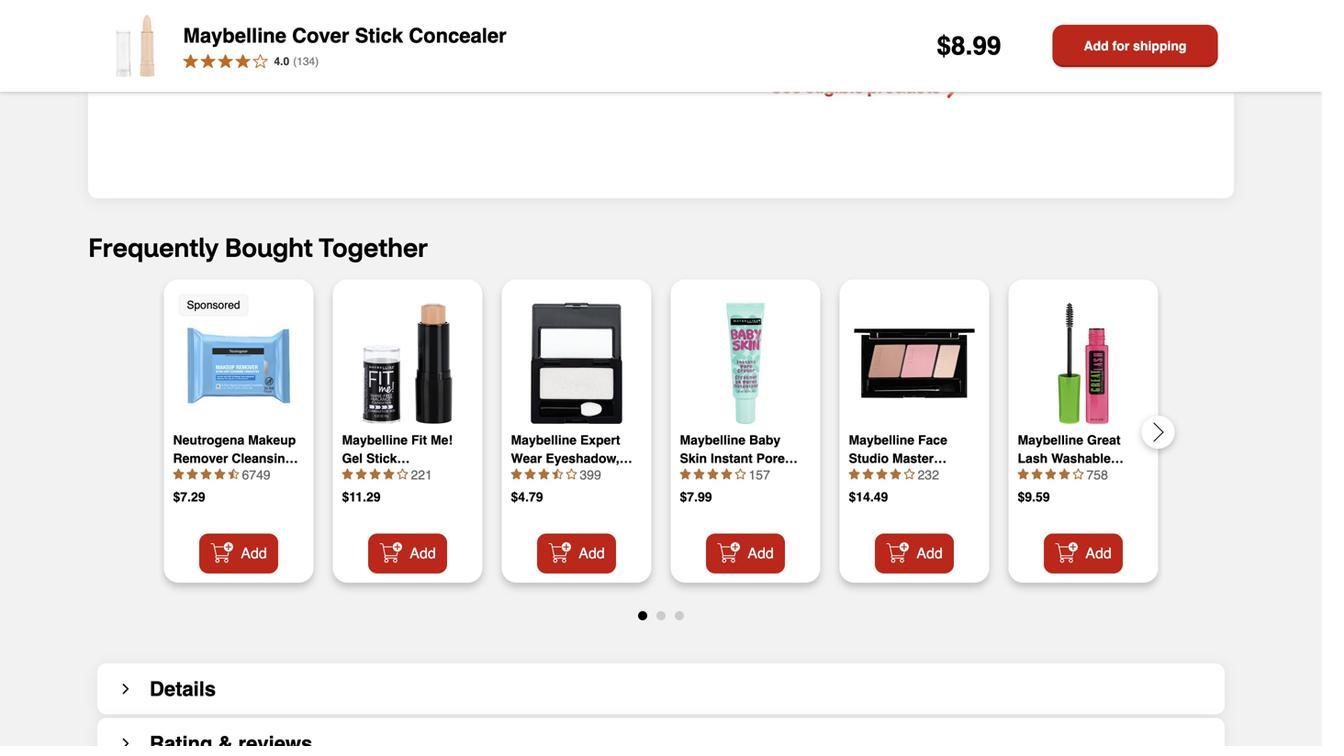 Task type: vqa. For each thing, say whether or not it's contained in the screenshot.
$7.99
yes



Task type: locate. For each thing, give the bounding box(es) containing it.
2 buying from the left
[[1157, 38, 1195, 52]]

221
[[411, 468, 432, 483]]

5 add button from the left
[[875, 534, 954, 574]]

1 horizontal spatial star half image
[[552, 469, 563, 480]]

star filled image up "$4.79"
[[511, 469, 522, 480]]

for left shipping
[[1113, 39, 1130, 53]]

add button for $11.29
[[368, 534, 447, 574]]

star outline image for 232
[[904, 469, 915, 480]]

star filled image
[[214, 469, 225, 480], [342, 469, 353, 480], [383, 469, 394, 480], [511, 469, 522, 480], [708, 469, 719, 480], [863, 469, 874, 480], [890, 469, 901, 480], [1059, 469, 1070, 480]]

star filled image left star outline icon
[[383, 469, 394, 480]]

star filled image left the 232
[[890, 469, 901, 480]]

$7.99
[[680, 490, 712, 505]]

758
[[1087, 468, 1108, 483]]

star outline image for 157
[[735, 469, 746, 480]]

star filled image
[[173, 469, 184, 480], [187, 469, 198, 480], [201, 469, 212, 480], [356, 469, 367, 480], [370, 469, 381, 480], [525, 469, 536, 480], [539, 469, 550, 480], [680, 469, 691, 480], [694, 469, 705, 480], [721, 469, 732, 480], [849, 469, 860, 480], [877, 469, 888, 480], [1018, 469, 1029, 480], [1032, 469, 1043, 480], [1046, 469, 1057, 480]]

2 star filled image from the left
[[187, 469, 198, 480]]

10 star filled image from the left
[[721, 469, 732, 480]]

buying left '2'
[[931, 38, 969, 52]]

eligible
[[805, 76, 864, 97]]

1 horizontal spatial extrabucks
[[1016, 38, 1081, 52]]

1 vertical spatial maybelline
[[771, 52, 833, 67]]

maybelline up 4.0
[[183, 24, 287, 47]]

star outline image
[[566, 469, 577, 480], [735, 469, 746, 480], [904, 469, 915, 480], [1073, 469, 1084, 480]]

add button down $7.29
[[199, 534, 278, 574]]

frequently bought together element
[[88, 231, 1322, 621]]

maybelline inside $4 extrabucks rewards for buying 2 or $8 extrabucks rewards for buying 3 maybelline cosmetics
[[771, 52, 833, 67]]

3 star outline image from the left
[[904, 469, 915, 480]]

star outline image left 399
[[566, 469, 577, 480]]

5 star filled image from the left
[[708, 469, 719, 480]]

for
[[912, 38, 927, 52], [1139, 38, 1154, 52], [1113, 39, 1130, 53]]

)
[[315, 55, 319, 68]]

star outline image left 157 at right
[[735, 469, 746, 480]]

11 star filled image from the left
[[849, 469, 860, 480]]

0 horizontal spatial extrabucks
[[789, 38, 854, 52]]

star filled image left 6749
[[214, 469, 225, 480]]

add
[[1084, 39, 1109, 53], [241, 545, 267, 562], [410, 545, 436, 562], [579, 545, 605, 562], [748, 545, 774, 562], [917, 545, 943, 562], [1086, 545, 1112, 562]]

add button for $9.59
[[1044, 534, 1123, 574]]

0 vertical spatial maybelline
[[183, 24, 287, 47]]

8 star filled image from the left
[[1059, 469, 1070, 480]]

4 star outline image from the left
[[1073, 469, 1084, 480]]

1 horizontal spatial buying
[[1157, 38, 1195, 52]]

3 add button from the left
[[537, 534, 616, 574]]

star outline image left the 232
[[904, 469, 915, 480]]

0 horizontal spatial buying
[[931, 38, 969, 52]]

$7.29
[[173, 490, 205, 505]]

add button
[[199, 534, 278, 574], [368, 534, 447, 574], [537, 534, 616, 574], [706, 534, 785, 574], [875, 534, 954, 574], [1044, 534, 1123, 574]]

add down 758
[[1086, 545, 1112, 562]]

1 star filled image from the left
[[214, 469, 225, 480]]

3 star filled image from the left
[[201, 469, 212, 480]]

$8.99
[[937, 31, 1001, 61]]

0 horizontal spatial rewards
[[858, 38, 909, 52]]

star half image left 399
[[552, 469, 563, 480]]

add for $9.59
[[1086, 545, 1112, 562]]

4 add button from the left
[[706, 534, 785, 574]]

13 star filled image from the left
[[1018, 469, 1029, 480]]

2 star filled image from the left
[[342, 469, 353, 480]]

details
[[150, 678, 216, 701]]

rewards
[[858, 38, 909, 52], [1084, 38, 1135, 52]]

star outline image left 758
[[1073, 469, 1084, 480]]

2 star half image from the left
[[552, 469, 563, 480]]

add down 6749
[[241, 545, 267, 562]]

9 star filled image from the left
[[694, 469, 705, 480]]

add down 157 at right
[[748, 545, 774, 562]]

extrabucks
[[789, 38, 854, 52], [1016, 38, 1081, 52]]

$8
[[998, 38, 1012, 52]]

add button down "$14.49"
[[875, 534, 954, 574]]

add for $7.99
[[748, 545, 774, 562]]

for up products
[[912, 38, 927, 52]]

(
[[293, 55, 297, 68]]

add button down $11.29
[[368, 534, 447, 574]]

extrabucks right $4
[[789, 38, 854, 52]]

star half image left 6749
[[228, 469, 239, 480]]

buying left 3
[[1157, 38, 1195, 52]]

7 star filled image from the left
[[539, 469, 550, 480]]

star half image
[[228, 469, 239, 480], [552, 469, 563, 480]]

6 add button from the left
[[1044, 534, 1123, 574]]

2 add button from the left
[[368, 534, 447, 574]]

1 star filled image from the left
[[173, 469, 184, 480]]

extrabucks right $8 at the top right of page
[[1016, 38, 1081, 52]]

star filled image left 758
[[1059, 469, 1070, 480]]

star filled image up "$14.49"
[[863, 469, 874, 480]]

star filled image up $11.29
[[342, 469, 353, 480]]

add button down '$7.99'
[[706, 534, 785, 574]]

2 star outline image from the left
[[735, 469, 746, 480]]

$11.29
[[342, 490, 381, 505]]

maybelline
[[183, 24, 287, 47], [771, 52, 833, 67]]

add down the 232
[[917, 545, 943, 562]]

1 horizontal spatial for
[[1113, 39, 1130, 53]]

add button down "$4.79"
[[537, 534, 616, 574]]

price $8.99. element
[[937, 31, 1001, 61]]

8 star filled image from the left
[[680, 469, 691, 480]]

6749
[[242, 468, 271, 483]]

star filled image up '$7.99'
[[708, 469, 719, 480]]

1 buying from the left
[[931, 38, 969, 52]]

frequently
[[88, 231, 219, 264]]

3
[[1199, 38, 1206, 52]]

concealer
[[409, 24, 507, 47]]

$4.79
[[511, 490, 543, 505]]

4 star filled image from the left
[[511, 469, 522, 480]]

add down 221
[[410, 545, 436, 562]]

2 extrabucks from the left
[[1016, 38, 1081, 52]]

maybelline up see
[[771, 52, 833, 67]]

add down 399
[[579, 545, 605, 562]]

2
[[972, 38, 979, 52]]

1 horizontal spatial rewards
[[1084, 38, 1135, 52]]

0 horizontal spatial maybelline
[[183, 24, 287, 47]]

add button down $9.59 at the bottom of the page
[[1044, 534, 1123, 574]]

add left shipping
[[1084, 39, 1109, 53]]

buying
[[931, 38, 969, 52], [1157, 38, 1195, 52]]

1 star outline image from the left
[[566, 469, 577, 480]]

1 horizontal spatial maybelline
[[771, 52, 833, 67]]

for left 3
[[1139, 38, 1154, 52]]

4.0 ( 134 )
[[274, 55, 319, 68]]

399
[[580, 468, 601, 483]]

0 horizontal spatial star half image
[[228, 469, 239, 480]]



Task type: describe. For each thing, give the bounding box(es) containing it.
2 rewards from the left
[[1084, 38, 1135, 52]]

see eligible products link
[[771, 74, 1212, 99]]

add button for $7.99
[[706, 534, 785, 574]]

products
[[867, 76, 941, 97]]

stick
[[355, 24, 403, 47]]

0 horizontal spatial for
[[912, 38, 927, 52]]

maybelline cover stick concealer
[[183, 24, 507, 47]]

add for $11.29
[[410, 545, 436, 562]]

add for shipping button
[[1053, 25, 1218, 67]]

5 star filled image from the left
[[370, 469, 381, 480]]

cosmetics
[[836, 52, 896, 67]]

star outline image for 399
[[566, 469, 577, 480]]

15 star filled image from the left
[[1046, 469, 1057, 480]]

1 star half image from the left
[[228, 469, 239, 480]]

6 star filled image from the left
[[863, 469, 874, 480]]

add inside add for shipping button
[[1084, 39, 1109, 53]]

details button
[[97, 664, 1225, 715]]

add for $14.49
[[917, 545, 943, 562]]

2 horizontal spatial for
[[1139, 38, 1154, 52]]

$9.59
[[1018, 490, 1050, 505]]

232
[[918, 468, 939, 483]]

7 star filled image from the left
[[890, 469, 901, 480]]

6 star filled image from the left
[[525, 469, 536, 480]]

add for $4.79
[[579, 545, 605, 562]]

frequently bought together
[[88, 231, 428, 264]]

1 extrabucks from the left
[[789, 38, 854, 52]]

shipping
[[1133, 39, 1187, 53]]

134
[[297, 55, 315, 68]]

1 add button from the left
[[199, 534, 278, 574]]

sponsored
[[187, 299, 240, 312]]

add button for $4.79
[[537, 534, 616, 574]]

12 star filled image from the left
[[877, 469, 888, 480]]

add for shipping
[[1084, 39, 1187, 53]]

$14.49
[[849, 490, 888, 505]]

cover
[[292, 24, 349, 47]]

star outline image
[[397, 469, 408, 480]]

4 star filled image from the left
[[356, 469, 367, 480]]

157
[[749, 468, 770, 483]]

4.0
[[274, 55, 289, 68]]

together
[[319, 231, 428, 264]]

14 star filled image from the left
[[1032, 469, 1043, 480]]

$4
[[771, 38, 786, 52]]

see eligible products
[[771, 76, 941, 97]]

3 star filled image from the left
[[383, 469, 394, 480]]

add button for $14.49
[[875, 534, 954, 574]]

1 rewards from the left
[[858, 38, 909, 52]]

bought
[[225, 231, 313, 264]]

star outline image for 758
[[1073, 469, 1084, 480]]

see
[[771, 76, 802, 97]]

$4 extrabucks rewards for buying 2 or $8 extrabucks rewards for buying 3 maybelline cosmetics
[[771, 38, 1206, 67]]

for inside button
[[1113, 39, 1130, 53]]

or
[[983, 38, 994, 52]]



